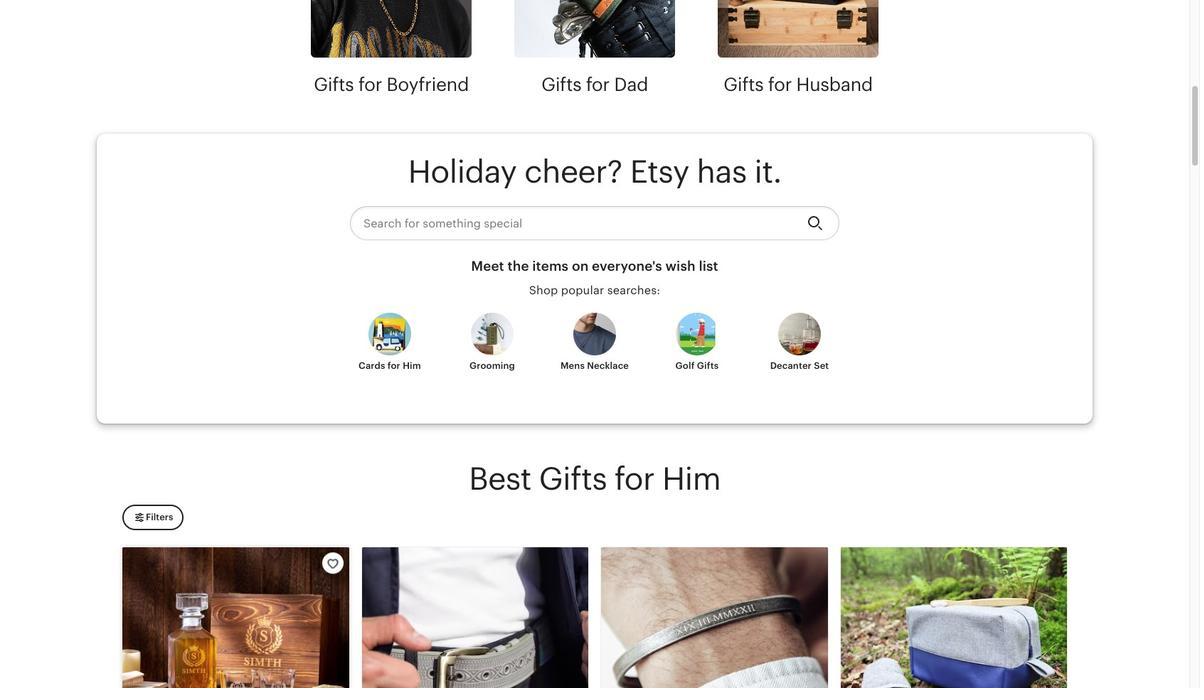 Task type: describe. For each thing, give the bounding box(es) containing it.
items
[[533, 259, 569, 274]]

searches:
[[608, 284, 661, 297]]

for for dad
[[586, 74, 610, 95]]

etsy
[[630, 154, 689, 190]]

for for boyfriend
[[359, 74, 382, 95]]

boyfriend
[[387, 74, 469, 95]]

shop
[[529, 284, 558, 297]]

for for husband
[[768, 74, 792, 95]]

cosmetic bag: medium toiletry bag blue navy travel organizer cosmetic bag vegan mens dopp kit shaving kit bag image
[[841, 548, 1068, 689]]

0 vertical spatial him
[[403, 361, 421, 371]]

cheer?
[[524, 154, 623, 190]]

on
[[572, 259, 589, 274]]

gifts for boyfriend
[[314, 74, 469, 95]]

mens matte or shiny silver engraved bracelet, gunmetal grey, roman numeral jewellery for him, adjustable cuff, anniversary gift, fathers day image
[[601, 548, 828, 689]]

dad
[[614, 74, 648, 95]]

decanter set
[[770, 361, 829, 371]]

1 vertical spatial him
[[662, 462, 721, 497]]

Search for something special text field
[[350, 206, 796, 241]]

gifts for gifts for dad
[[542, 74, 582, 95]]

gifts for gifts for husband
[[724, 74, 764, 95]]

mens necklace
[[561, 361, 629, 371]]

personalized whiskey decanter, decanter anniversary gift for him, boyfriend gift, fathers gift,best man gift, groomsman gift, wedding gift image
[[122, 548, 349, 689]]

meet
[[471, 259, 504, 274]]

personalised leather belt men, unique belt, gray vintage belt, best men gifts, christmas gift for him dad boyfriend image
[[362, 548, 589, 689]]

necklace
[[587, 361, 629, 371]]

decanter
[[770, 361, 812, 371]]

wish
[[666, 259, 696, 274]]



Task type: vqa. For each thing, say whether or not it's contained in the screenshot.
'6.18'
no



Task type: locate. For each thing, give the bounding box(es) containing it.
set
[[814, 361, 829, 371]]

husband
[[797, 74, 873, 95]]

mens necklace link
[[552, 313, 638, 384]]

it.
[[755, 154, 782, 190]]

filters button
[[122, 505, 184, 531]]

the
[[508, 259, 529, 274]]

decanter set link
[[757, 313, 843, 384]]

None search field
[[350, 206, 840, 241]]

everyone's
[[592, 259, 662, 274]]

golf gifts link
[[655, 313, 740, 384]]

cards for him link
[[347, 313, 433, 384]]

1 horizontal spatial him
[[662, 462, 721, 497]]

holiday cheer? etsy has it.
[[408, 154, 782, 190]]

meet the items on everyone's wish list
[[471, 259, 719, 274]]

grooming link
[[450, 313, 535, 384]]

cards for him
[[359, 361, 421, 371]]

has
[[697, 154, 747, 190]]

him
[[403, 361, 421, 371], [662, 462, 721, 497]]

gifts for gifts for boyfriend
[[314, 74, 354, 95]]

mens
[[561, 361, 585, 371]]

shop popular searches:
[[529, 284, 661, 297]]

gifts
[[314, 74, 354, 95], [542, 74, 582, 95], [724, 74, 764, 95], [697, 361, 719, 371], [539, 462, 607, 497]]

filters
[[146, 513, 173, 523]]

for for him
[[388, 361, 401, 371]]

best gifts for him
[[469, 462, 721, 497]]

0 horizontal spatial him
[[403, 361, 421, 371]]

popular
[[561, 284, 604, 297]]

grooming
[[470, 361, 515, 371]]

gifts for dad
[[542, 74, 648, 95]]

for
[[359, 74, 382, 95], [586, 74, 610, 95], [768, 74, 792, 95], [388, 361, 401, 371], [615, 462, 655, 497]]

golf
[[676, 361, 695, 371]]

holiday
[[408, 154, 517, 190]]

gifts for husband
[[724, 74, 873, 95]]

best
[[469, 462, 532, 497]]

list
[[699, 259, 719, 274]]

cards
[[359, 361, 385, 371]]

golf gifts
[[676, 361, 719, 371]]



